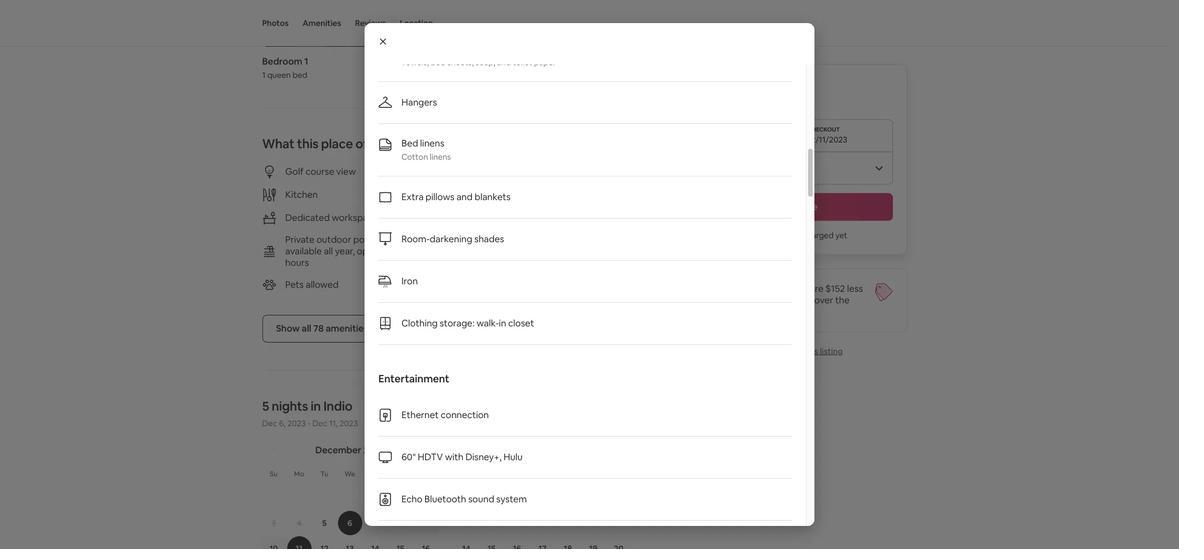 Task type: vqa. For each thing, say whether or not it's contained in the screenshot.
first list
yes



Task type: locate. For each thing, give the bounding box(es) containing it.
0 horizontal spatial bedroom
[[262, 55, 302, 67]]

hours
[[285, 257, 309, 269]]

january
[[514, 444, 548, 456]]

bedroom inside button
[[455, 55, 496, 67]]

1 the from the left
[[729, 294, 743, 306]]

2 left the 3, wednesday, january 2024. available, but has no eligible checkout date, due to the 2 night stay requirement. button
[[515, 493, 520, 503]]

0 horizontal spatial and
[[457, 191, 473, 203]]

0 horizontal spatial in
[[311, 398, 321, 414]]

1 vertical spatial bed
[[293, 70, 307, 80]]

1 horizontal spatial 8
[[489, 518, 494, 528]]

bed left the sheets,
[[431, 57, 445, 68]]

24
[[381, 245, 391, 257]]

mo up 4
[[294, 469, 304, 479]]

2 right echo
[[424, 493, 428, 503]]

2023 right 11,
[[340, 418, 358, 428]]

paper
[[534, 57, 556, 68]]

reserve
[[783, 201, 818, 213]]

11 button
[[555, 511, 581, 535]]

1 horizontal spatial in
[[499, 317, 506, 329]]

tu down hulu
[[514, 469, 522, 479]]

private inside private outdoor pool - available all year, open 24 hours
[[285, 233, 315, 246]]

course
[[306, 165, 334, 177]]

list containing hangers
[[378, 0, 792, 345]]

1 horizontal spatial 1 button
[[479, 486, 505, 510]]

1 fr from the left
[[398, 469, 404, 479]]

0 vertical spatial linens
[[420, 137, 444, 149]]

1 horizontal spatial we
[[538, 469, 549, 479]]

and left toilet
[[497, 57, 511, 68]]

months.
[[732, 306, 766, 318]]

0 vertical spatial this
[[297, 135, 318, 152]]

2 7 button from the left
[[454, 511, 479, 535]]

bedroom inside bedroom 1 1 queen bed
[[262, 55, 302, 67]]

1 horizontal spatial su
[[463, 469, 471, 479]]

12
[[589, 518, 597, 528]]

1 horizontal spatial and
[[497, 57, 511, 68]]

all left year,
[[324, 245, 333, 257]]

dec
[[262, 418, 277, 428], [312, 418, 327, 428]]

1 horizontal spatial 2
[[497, 55, 503, 67]]

1 horizontal spatial 3
[[724, 306, 730, 318]]

amenities
[[326, 322, 368, 334]]

3 left 4 button
[[271, 518, 276, 528]]

bed inside bedroom 1 1 queen bed
[[293, 70, 307, 80]]

1 9 from the left
[[424, 518, 428, 528]]

0 vertical spatial -
[[374, 233, 378, 246]]

3 inside your dates are $152 less than the avg. nightly rate over the last 3 months.
[[724, 306, 730, 318]]

in inside what this place offers dialog
[[499, 317, 506, 329]]

reviews button
[[355, 0, 386, 46]]

1 horizontal spatial th
[[564, 469, 573, 479]]

bed
[[431, 57, 445, 68], [293, 70, 307, 80]]

0 horizontal spatial this
[[297, 135, 318, 152]]

0 horizontal spatial dec
[[262, 418, 277, 428]]

1 horizontal spatial bedroom
[[455, 55, 496, 67]]

free parking on premises
[[478, 212, 585, 224]]

1 horizontal spatial dec
[[312, 418, 327, 428]]

kitchen
[[285, 188, 318, 201]]

0 vertical spatial all
[[324, 245, 333, 257]]

linens up cotton
[[420, 137, 444, 149]]

0 horizontal spatial tu
[[321, 469, 329, 479]]

1 horizontal spatial 2023
[[340, 418, 358, 428]]

2 1 button from the left
[[479, 486, 505, 510]]

7 button down echo bluetooth sound system
[[454, 511, 479, 535]]

1 2 button from the left
[[413, 486, 439, 510]]

1 vertical spatial -
[[308, 418, 311, 428]]

1 horizontal spatial 9 button
[[505, 511, 530, 535]]

5 nights in indio dec 6, 2023 - dec 11, 2023
[[262, 398, 358, 428]]

dates
[[784, 283, 808, 295]]

the left avg.
[[729, 294, 743, 306]]

1 vertical spatial this
[[804, 346, 818, 357]]

list
[[378, 0, 792, 345], [378, 395, 792, 549]]

view
[[336, 165, 356, 177], [520, 165, 540, 177]]

0 horizontal spatial sa
[[422, 469, 430, 479]]

0 horizontal spatial all
[[302, 322, 311, 334]]

5 for 5 nights in indio dec 6, 2023 - dec 11, 2023
[[262, 398, 269, 414]]

7 button right 6
[[363, 511, 388, 535]]

1 horizontal spatial 2 button
[[505, 486, 530, 510]]

10
[[538, 518, 547, 528]]

open
[[357, 245, 379, 257]]

1 8 button from the left
[[388, 511, 413, 535]]

3, wednesday, january 2024. available, but has no eligible checkout date, due to the 2 night stay requirement. button
[[531, 486, 555, 510]]

7
[[373, 518, 378, 528], [464, 518, 469, 528]]

1 horizontal spatial private
[[478, 235, 508, 247]]

2 we from the left
[[538, 469, 549, 479]]

1 horizontal spatial 7
[[464, 518, 469, 528]]

8 down echo
[[398, 518, 403, 528]]

1 button down 60"
[[388, 486, 413, 510]]

8 button
[[388, 511, 413, 535], [479, 511, 505, 535]]

this left place
[[297, 135, 318, 152]]

won't
[[769, 230, 790, 241]]

0 horizontal spatial 2023
[[287, 418, 306, 428]]

1 horizontal spatial view
[[520, 165, 540, 177]]

0 horizontal spatial 8 button
[[388, 511, 413, 535]]

1 9 button from the left
[[413, 511, 439, 535]]

on
[[533, 212, 544, 224]]

free
[[478, 212, 497, 224]]

3
[[724, 306, 730, 318], [271, 518, 276, 528]]

th down december 2023
[[371, 469, 380, 479]]

0 horizontal spatial bed
[[293, 70, 307, 80]]

mo
[[294, 469, 304, 479], [487, 469, 497, 479]]

bedroom left toilet
[[455, 55, 496, 67]]

1 7 from the left
[[373, 518, 378, 528]]

9 button down system
[[505, 511, 530, 535]]

7 button
[[363, 511, 388, 535], [454, 511, 479, 535]]

1 su from the left
[[270, 469, 278, 479]]

5
[[262, 398, 269, 414], [322, 518, 327, 528]]

1 vertical spatial 3
[[271, 518, 276, 528]]

you
[[753, 230, 767, 241]]

less
[[847, 283, 863, 295]]

1 vertical spatial linens
[[430, 152, 451, 162]]

report this listing button
[[758, 346, 843, 357]]

in left indio
[[311, 398, 321, 414]]

this for what
[[297, 135, 318, 152]]

1 horizontal spatial 7 button
[[454, 511, 479, 535]]

0 horizontal spatial su
[[270, 469, 278, 479]]

cotton
[[402, 152, 428, 162]]

0 horizontal spatial view
[[336, 165, 356, 177]]

room-darkening shades
[[402, 233, 504, 245]]

in left closet
[[499, 317, 506, 329]]

we
[[345, 469, 355, 479], [538, 469, 549, 479]]

0 horizontal spatial 7
[[373, 518, 378, 528]]

bedroom for bedroom 1 1 queen bed
[[262, 55, 302, 67]]

9 button down echo
[[413, 511, 439, 535]]

2 tu from the left
[[514, 469, 522, 479]]

bed right queen
[[293, 70, 307, 80]]

2 button down hdtv
[[413, 486, 439, 510]]

bluetooth
[[424, 493, 466, 505]]

7 down echo bluetooth sound system
[[464, 518, 469, 528]]

yet
[[836, 230, 848, 241]]

sa up 6, saturday, january 2024. unavailable button
[[615, 469, 623, 479]]

2 horizontal spatial 2023
[[363, 444, 385, 456]]

bedroom for bedroom 2
[[455, 55, 496, 67]]

0 vertical spatial 3
[[724, 306, 730, 318]]

dedicated workspace
[[285, 212, 378, 224]]

bedroom
[[262, 55, 302, 67], [455, 55, 496, 67]]

fr
[[398, 469, 404, 479], [591, 469, 597, 479]]

towels, bed sheets, soap, and toilet paper
[[402, 57, 556, 68]]

0 horizontal spatial 2 button
[[413, 486, 439, 510]]

1 horizontal spatial fr
[[591, 469, 597, 479]]

1 vertical spatial 5
[[322, 518, 327, 528]]

0 horizontal spatial 3
[[271, 518, 276, 528]]

0 horizontal spatial the
[[729, 294, 743, 306]]

7 for 2nd the 7 button from left
[[464, 518, 469, 528]]

8 for 1st 8 button from the right
[[489, 518, 494, 528]]

2 list from the top
[[378, 395, 792, 549]]

year,
[[335, 245, 355, 257]]

linens right cotton
[[430, 152, 451, 162]]

1 sa from the left
[[422, 469, 430, 479]]

1 horizontal spatial 5
[[322, 518, 327, 528]]

sa down hdtv
[[422, 469, 430, 479]]

private
[[285, 233, 315, 246], [478, 235, 508, 247]]

1 horizontal spatial -
[[374, 233, 378, 246]]

1 left queen
[[262, 70, 266, 80]]

private down "free"
[[478, 235, 508, 247]]

parking
[[499, 212, 531, 224]]

1 8 from the left
[[398, 518, 403, 528]]

in inside 5 nights in indio dec 6, 2023 - dec 11, 2023
[[311, 398, 321, 414]]

2023 right 6,
[[287, 418, 306, 428]]

0 horizontal spatial 9 button
[[413, 511, 439, 535]]

1 horizontal spatial this
[[804, 346, 818, 357]]

echo
[[402, 493, 422, 505]]

0 horizontal spatial fr
[[398, 469, 404, 479]]

1 1 button from the left
[[388, 486, 413, 510]]

2 button left the 3, wednesday, january 2024. available, but has no eligible checkout date, due to the 2 night stay requirement. button
[[505, 486, 530, 510]]

we down december 2023
[[345, 469, 355, 479]]

1 mo from the left
[[294, 469, 304, 479]]

dedicated
[[285, 212, 330, 224]]

view right course
[[336, 165, 356, 177]]

clothing storage: walk-in closet
[[402, 317, 534, 329]]

0 horizontal spatial 8
[[398, 518, 403, 528]]

11,
[[329, 418, 338, 428]]

0 horizontal spatial mo
[[294, 469, 304, 479]]

1 horizontal spatial bed
[[431, 57, 445, 68]]

- left 11,
[[308, 418, 311, 428]]

blankets
[[475, 191, 511, 203]]

th up 4, thursday, january 2024. this day is only available for checkout. button
[[564, 469, 573, 479]]

1 we from the left
[[345, 469, 355, 479]]

2 8 from the left
[[489, 518, 494, 528]]

2 9 from the left
[[515, 518, 520, 528]]

1 horizontal spatial the
[[835, 294, 850, 306]]

11
[[565, 518, 571, 528]]

january 2024
[[514, 444, 572, 456]]

0 horizontal spatial 5
[[262, 398, 269, 414]]

1 down amenities 'button'
[[304, 55, 308, 67]]

mo down disney+,
[[487, 469, 497, 479]]

fr up 5, friday, january 2024. unavailable button
[[591, 469, 597, 479]]

5 inside 5 nights in indio dec 6, 2023 - dec 11, 2023
[[262, 398, 269, 414]]

1 vertical spatial in
[[311, 398, 321, 414]]

9 down system
[[515, 518, 520, 528]]

over
[[815, 294, 833, 306]]

2 right soap,
[[497, 55, 503, 67]]

1 horizontal spatial all
[[324, 245, 333, 257]]

78
[[313, 322, 324, 334]]

view right mountain
[[520, 165, 540, 177]]

5 right 4 button
[[322, 518, 327, 528]]

1 horizontal spatial 9
[[515, 518, 520, 528]]

1 horizontal spatial mo
[[487, 469, 497, 479]]

entertainment
[[378, 372, 449, 385]]

walk-
[[477, 317, 499, 329]]

8 down sound at the left
[[489, 518, 494, 528]]

1 th from the left
[[371, 469, 380, 479]]

dec left 11,
[[312, 418, 327, 428]]

1 bedroom from the left
[[262, 55, 302, 67]]

what this place offers
[[262, 135, 391, 152]]

amenities button
[[303, 0, 341, 46]]

1 horizontal spatial tu
[[514, 469, 522, 479]]

charged
[[803, 230, 834, 241]]

7 for 1st the 7 button
[[373, 518, 378, 528]]

2
[[497, 55, 503, 67], [424, 493, 428, 503], [515, 493, 520, 503]]

9 down bluetooth
[[424, 518, 428, 528]]

2 7 from the left
[[464, 518, 469, 528]]

outdoor
[[317, 233, 351, 246]]

1
[[304, 55, 308, 67], [262, 70, 266, 80], [399, 493, 402, 503], [490, 493, 494, 503]]

2 fr from the left
[[591, 469, 597, 479]]

1 list from the top
[[378, 0, 792, 345]]

0 horizontal spatial 9
[[424, 518, 428, 528]]

0 vertical spatial bed
[[431, 57, 445, 68]]

2 button
[[413, 486, 439, 510], [505, 486, 530, 510]]

su up 3 button
[[270, 469, 278, 479]]

tu down december
[[321, 469, 329, 479]]

hulu
[[504, 451, 523, 463]]

1 vertical spatial list
[[378, 395, 792, 549]]

5 left nights
[[262, 398, 269, 414]]

2023 left 60"
[[363, 444, 385, 456]]

we up the 3, wednesday, january 2024. available, but has no eligible checkout date, due to the 2 night stay requirement. button
[[538, 469, 549, 479]]

1 vertical spatial all
[[302, 322, 311, 334]]

8 button down echo
[[388, 511, 413, 535]]

0 horizontal spatial we
[[345, 469, 355, 479]]

private down dedicated on the left top
[[285, 233, 315, 246]]

7 right 6 button
[[373, 518, 378, 528]]

5 inside button
[[322, 518, 327, 528]]

3 right last
[[724, 306, 730, 318]]

0 horizontal spatial 1 button
[[388, 486, 413, 510]]

bedroom 2 button
[[455, 0, 639, 80]]

1 horizontal spatial sa
[[615, 469, 623, 479]]

th
[[371, 469, 380, 479], [564, 469, 573, 479]]

1 button down disney+,
[[479, 486, 505, 510]]

2 bedroom from the left
[[455, 55, 496, 67]]

0 vertical spatial 5
[[262, 398, 269, 414]]

5 for 5
[[322, 518, 327, 528]]

location
[[400, 18, 433, 28]]

the right over at bottom
[[835, 294, 850, 306]]

8 for 2nd 8 button from the right
[[398, 518, 403, 528]]

0 horizontal spatial th
[[371, 469, 380, 479]]

reviews
[[355, 18, 386, 28]]

0 vertical spatial list
[[378, 0, 792, 345]]

0 horizontal spatial private
[[285, 233, 315, 246]]

all left 78
[[302, 322, 311, 334]]

0 horizontal spatial 7 button
[[363, 511, 388, 535]]

and left wifi
[[457, 191, 473, 203]]

0 horizontal spatial -
[[308, 418, 311, 428]]

su down 60" hdtv with disney+, hulu
[[463, 469, 471, 479]]

this left listing
[[804, 346, 818, 357]]

fr down 60"
[[398, 469, 404, 479]]

- right pool
[[374, 233, 378, 246]]

8 button down sound at the left
[[479, 511, 505, 535]]

mountain
[[478, 165, 518, 177]]

0 horizontal spatial 2
[[424, 493, 428, 503]]

dec left 6,
[[262, 418, 277, 428]]

0 vertical spatial in
[[499, 317, 506, 329]]

bedroom up queen
[[262, 55, 302, 67]]

$1,743
[[748, 78, 785, 95]]

1 horizontal spatial 8 button
[[479, 511, 505, 535]]



Task type: describe. For each thing, give the bounding box(es) containing it.
show all 78 amenities
[[276, 322, 368, 334]]

amenities
[[303, 18, 341, 28]]

bed linens cotton linens
[[402, 137, 451, 162]]

rate
[[795, 294, 812, 306]]

hangers
[[402, 96, 437, 108]]

bedroom 2
[[455, 55, 503, 67]]

6
[[348, 518, 352, 528]]

photos button
[[262, 0, 289, 46]]

- inside private outdoor pool - available all year, open 24 hours
[[374, 233, 378, 246]]

private for private hot tub
[[478, 235, 508, 247]]

2 horizontal spatial 2
[[515, 493, 520, 503]]

location button
[[400, 0, 433, 46]]

pets
[[285, 278, 304, 291]]

ethernet connection
[[402, 409, 489, 421]]

12/11/2023
[[808, 134, 848, 145]]

6, saturday, january 2024. unavailable button
[[607, 486, 631, 510]]

show
[[276, 322, 300, 334]]

2 dec from the left
[[312, 418, 327, 428]]

than
[[707, 294, 727, 306]]

12/11/2023 button
[[707, 119, 893, 152]]

you won't be charged yet
[[753, 230, 848, 241]]

extra
[[402, 191, 424, 203]]

premises
[[546, 212, 585, 224]]

your
[[763, 283, 782, 295]]

bed inside what this place offers dialog
[[431, 57, 445, 68]]

connection
[[441, 409, 489, 421]]

are
[[810, 283, 824, 295]]

bedroom 1 image
[[262, 0, 446, 47]]

13 button
[[606, 511, 631, 535]]

queen
[[267, 70, 291, 80]]

soap,
[[476, 57, 495, 68]]

all inside button
[[302, 322, 311, 334]]

reserve button
[[707, 193, 893, 221]]

- inside 5 nights in indio dec 6, 2023 - dec 11, 2023
[[308, 418, 311, 428]]

6,
[[279, 418, 286, 428]]

toilet
[[513, 57, 532, 68]]

avg.
[[745, 294, 763, 306]]

4
[[297, 518, 301, 528]]

$1,877 $1,743
[[707, 78, 785, 95]]

private outdoor pool - available all year, open 24 hours
[[285, 233, 391, 269]]

2 sa from the left
[[615, 469, 623, 479]]

last
[[707, 306, 722, 318]]

indio
[[324, 398, 353, 414]]

nights
[[272, 398, 308, 414]]

pool
[[353, 233, 372, 246]]

1 dec from the left
[[262, 418, 277, 428]]

pillows
[[426, 191, 455, 203]]

what this place offers dialog
[[365, 0, 815, 549]]

workspace
[[332, 212, 378, 224]]

3 inside button
[[271, 518, 276, 528]]

darkening
[[430, 233, 472, 245]]

system
[[496, 493, 527, 505]]

private for private outdoor pool - available all year, open 24 hours
[[285, 233, 315, 246]]

photos
[[262, 18, 289, 28]]

be
[[791, 230, 801, 241]]

2 view from the left
[[520, 165, 540, 177]]

list containing ethernet connection
[[378, 395, 792, 549]]

5, friday, january 2024. unavailable button
[[581, 486, 606, 510]]

this for report
[[804, 346, 818, 357]]

6 button
[[337, 511, 363, 535]]

with
[[445, 451, 464, 463]]

available
[[285, 245, 322, 257]]

4 button
[[286, 511, 312, 535]]

disney+,
[[466, 451, 502, 463]]

shades
[[474, 233, 504, 245]]

nightly
[[765, 294, 793, 306]]

1 left system
[[490, 493, 494, 503]]

2 th from the left
[[564, 469, 573, 479]]

december
[[315, 444, 361, 456]]

0 vertical spatial and
[[497, 57, 511, 68]]

1 tu from the left
[[321, 469, 329, 479]]

60" hdtv with disney+, hulu
[[402, 451, 523, 463]]

clothing
[[402, 317, 438, 329]]

hdtv
[[418, 451, 443, 463]]

report this listing
[[776, 346, 843, 357]]

pets allowed
[[285, 278, 339, 291]]

echo bluetooth sound system
[[402, 493, 527, 505]]

golf course view
[[285, 165, 356, 177]]

bedroom 1 1 queen bed
[[262, 55, 308, 80]]

tub
[[526, 235, 541, 247]]

storage:
[[440, 317, 475, 329]]

$1,877
[[707, 78, 745, 95]]

sound
[[468, 493, 494, 505]]

60"
[[402, 451, 416, 463]]

extra pillows and blankets
[[402, 191, 511, 203]]

12 button
[[581, 511, 606, 535]]

2 su from the left
[[463, 469, 471, 479]]

mountain view
[[478, 165, 540, 177]]

towels,
[[402, 57, 429, 68]]

1 view from the left
[[336, 165, 356, 177]]

bedroom 2 image
[[455, 0, 639, 47]]

2 9 button from the left
[[505, 511, 530, 535]]

december 2023
[[315, 444, 385, 456]]

10 button
[[530, 511, 555, 535]]

closet
[[508, 317, 534, 329]]

calendar application
[[248, 432, 1027, 549]]

4, thursday, january 2024. this day is only available for checkout. button
[[556, 486, 580, 510]]

2 8 button from the left
[[479, 511, 505, 535]]

2023 inside calendar application
[[363, 444, 385, 456]]

offers
[[356, 135, 391, 152]]

bed
[[402, 137, 418, 149]]

what
[[262, 135, 294, 152]]

1 down 60"
[[399, 493, 402, 503]]

1 7 button from the left
[[363, 511, 388, 535]]

2 2 button from the left
[[505, 486, 530, 510]]

5 button
[[312, 511, 337, 535]]

place
[[321, 135, 353, 152]]

2 mo from the left
[[487, 469, 497, 479]]

2 the from the left
[[835, 294, 850, 306]]

1 vertical spatial and
[[457, 191, 473, 203]]

all inside private outdoor pool - available all year, open 24 hours
[[324, 245, 333, 257]]

2 inside 'bedroom 2' button
[[497, 55, 503, 67]]



